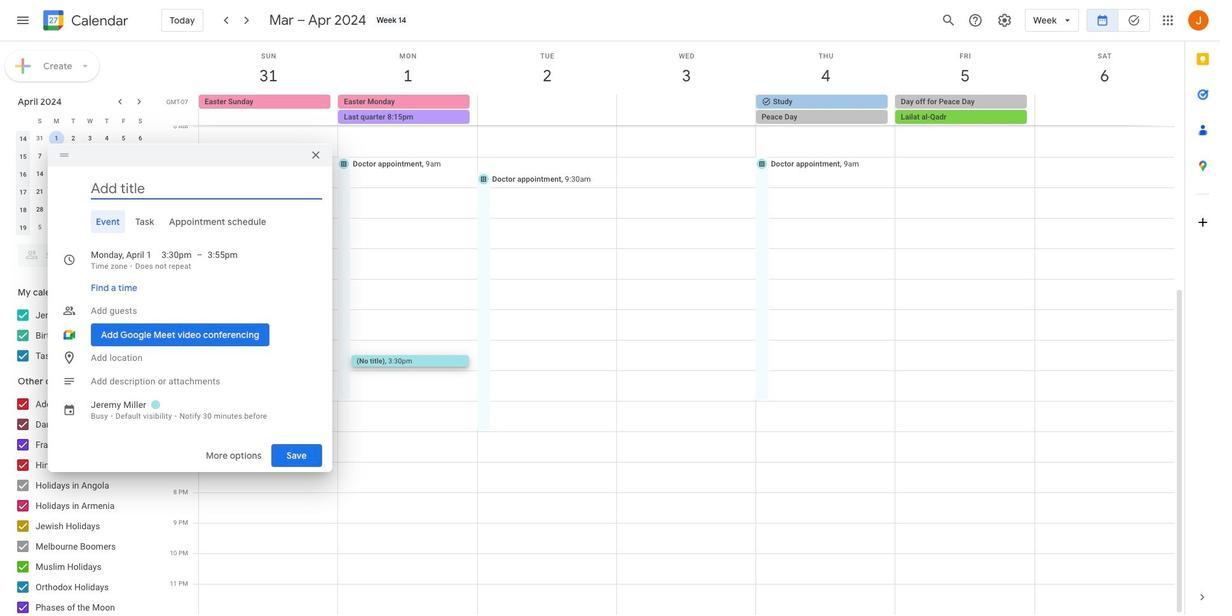 Task type: describe. For each thing, give the bounding box(es) containing it.
1 element
[[49, 131, 64, 146]]

may 5 element
[[32, 220, 47, 235]]

may 11 element
[[133, 220, 148, 235]]

3 element
[[82, 131, 98, 146]]

0 horizontal spatial tab list
[[58, 210, 322, 233]]

22 element
[[49, 184, 64, 200]]

may 4 element
[[133, 202, 148, 217]]

4 element
[[99, 131, 114, 146]]

row group inside april 2024 grid
[[15, 130, 149, 236]]

13 element
[[133, 149, 148, 164]]

29 element
[[49, 202, 64, 217]]

7 element
[[32, 149, 47, 164]]

21 element
[[32, 184, 47, 200]]

may 2 element
[[99, 202, 114, 217]]

2 element
[[66, 131, 81, 146]]

11 element
[[99, 149, 114, 164]]

Add title text field
[[91, 179, 322, 198]]

5 element
[[116, 131, 131, 146]]

6 element
[[133, 131, 148, 146]]

may 6 element
[[49, 220, 64, 235]]

other calendars list
[[3, 394, 158, 615]]

28 element
[[32, 202, 47, 217]]



Task type: vqa. For each thing, say whether or not it's contained in the screenshot.
topmost 25
no



Task type: locate. For each thing, give the bounding box(es) containing it.
cell
[[338, 95, 478, 125], [478, 95, 617, 125], [617, 95, 756, 125], [756, 95, 896, 125], [896, 95, 1035, 125], [1035, 95, 1174, 125], [48, 130, 65, 147], [65, 165, 82, 183], [82, 165, 98, 183], [98, 165, 115, 183], [115, 165, 132, 183], [132, 165, 149, 183]]

1 horizontal spatial tab list
[[1186, 41, 1221, 580]]

calendar element
[[41, 8, 128, 36]]

14 element
[[32, 167, 47, 182]]

row
[[193, 95, 1185, 125], [15, 112, 149, 130], [15, 130, 149, 147], [15, 147, 149, 165], [15, 165, 149, 183], [15, 183, 149, 201], [15, 201, 149, 219], [15, 219, 149, 236]]

my calendars list
[[3, 305, 158, 366]]

26 element
[[116, 184, 131, 200]]

april 2024 grid
[[12, 112, 149, 236]]

heading inside calendar element
[[69, 13, 128, 28]]

15 element
[[49, 167, 64, 182]]

12 element
[[116, 149, 131, 164]]

march 31 element
[[32, 131, 47, 146]]

to element
[[197, 248, 203, 261]]

25 element
[[99, 184, 114, 200]]

9 element
[[66, 149, 81, 164]]

may 8 element
[[82, 220, 98, 235]]

settings menu image
[[998, 13, 1013, 28]]

None search field
[[0, 239, 158, 267]]

heading
[[69, 13, 128, 28]]

column header
[[15, 112, 31, 130]]

may 10 element
[[116, 220, 131, 235]]

27 element
[[133, 184, 148, 200]]

24 element
[[82, 184, 98, 200]]

may 1 element
[[82, 202, 98, 217]]

may 9 element
[[99, 220, 114, 235]]

10 element
[[82, 149, 98, 164]]

main drawer image
[[15, 13, 31, 28]]

may 3 element
[[116, 202, 131, 217]]

Search for people text field
[[25, 244, 137, 267]]

column header inside april 2024 grid
[[15, 112, 31, 130]]

row group
[[15, 130, 149, 236]]

tab list
[[1186, 41, 1221, 580], [58, 210, 322, 233]]

grid
[[163, 41, 1185, 615]]

8 element
[[49, 149, 64, 164]]



